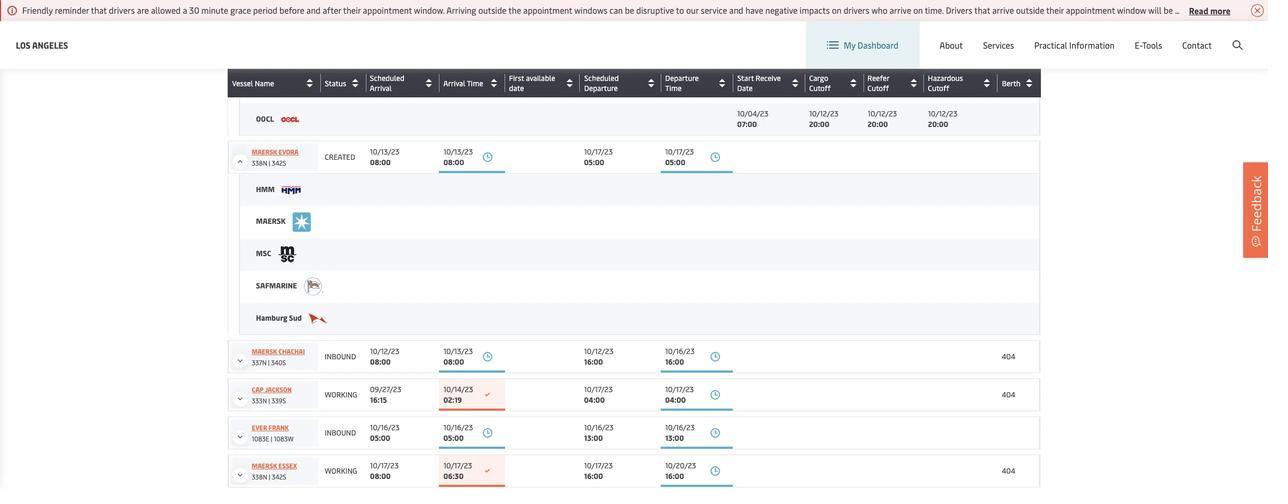 Task type: locate. For each thing, give the bounding box(es) containing it.
1 vertical spatial 07:00
[[737, 87, 757, 97]]

cutoff down dashboard
[[868, 83, 889, 93]]

| inside maersk essex 338n | 342s
[[269, 473, 270, 481]]

2 338n from the top
[[252, 473, 267, 481]]

working left 10/17/23 08:00
[[325, 466, 357, 476]]

practical information button
[[1035, 21, 1115, 69]]

1 working from the top
[[325, 390, 357, 400]]

1 horizontal spatial 10/16/23 05:00
[[444, 423, 473, 443]]

04:00 down '10/12/23 16:00'
[[584, 395, 605, 405]]

20:00 down reefer cutoff
[[868, 119, 888, 129]]

10/13/23 08:00 for 10/13/23
[[444, 147, 473, 167]]

outside left the the
[[478, 4, 507, 16]]

scheduled arrival button
[[370, 73, 437, 93]]

04:00
[[584, 395, 605, 405], [665, 395, 686, 405]]

0 horizontal spatial 04:00
[[584, 395, 605, 405]]

arrive right who
[[890, 4, 912, 16]]

their up the practical
[[1047, 4, 1064, 16]]

arrival right scheduled arrival button
[[444, 78, 465, 88]]

1 10/17/23 05:00 from the left
[[584, 147, 613, 167]]

07:00 down have
[[737, 22, 757, 32]]

1 horizontal spatial 13:00
[[665, 433, 684, 443]]

time right "scheduled departure" button
[[665, 83, 682, 93]]

0 horizontal spatial on
[[832, 4, 842, 16]]

| left 339s
[[269, 397, 270, 405]]

0 horizontal spatial arrive
[[890, 4, 912, 16]]

| up hmm at the left top of the page
[[269, 159, 270, 167]]

read more
[[1189, 5, 1231, 16]]

10/16/23 13:00 up 10/20/23
[[665, 423, 695, 443]]

1 vertical spatial 10/04/23
[[737, 76, 769, 86]]

0 horizontal spatial and
[[307, 4, 321, 16]]

337n
[[252, 359, 267, 367]]

maersk left maersk image
[[256, 216, 287, 226]]

2 and from the left
[[729, 4, 744, 16]]

10/12/23 16:00
[[584, 346, 614, 367]]

cutoff for reefer
[[868, 83, 889, 93]]

1 inbound from the top
[[325, 352, 356, 362]]

cma cgm image
[[298, 17, 317, 28]]

1 vertical spatial working
[[325, 466, 357, 476]]

| for 10/16/23 05:00
[[271, 435, 272, 443]]

1 horizontal spatial be
[[1164, 4, 1173, 16]]

can
[[610, 4, 623, 16]]

2 cutoff from the left
[[868, 83, 889, 93]]

16:00 inside 10/16/23 16:00
[[665, 357, 684, 367]]

02:19
[[444, 395, 462, 405]]

| for 10/12/23 08:00
[[268, 359, 270, 367]]

10/13/23 08:00
[[370, 147, 400, 167], [444, 147, 473, 167], [444, 346, 473, 367]]

07:00 for oocl
[[737, 119, 757, 129]]

1 horizontal spatial that
[[975, 4, 991, 16]]

maersk inside maersk evora 338n | 342s
[[252, 148, 277, 156]]

2 that from the left
[[975, 4, 991, 16]]

1 342s from the top
[[272, 159, 286, 167]]

oocl
[[256, 114, 276, 124]]

1 horizontal spatial their
[[1047, 4, 1064, 16]]

2 working from the top
[[325, 466, 357, 476]]

0 horizontal spatial their
[[343, 4, 361, 16]]

0 horizontal spatial 10/16/23 13:00
[[584, 423, 614, 443]]

1 horizontal spatial arrive
[[993, 4, 1014, 16]]

1 their from the left
[[343, 4, 361, 16]]

04:00 down 10/16/23 16:00
[[665, 395, 686, 405]]

0 horizontal spatial 13:00
[[584, 433, 603, 443]]

scheduled inside "scheduled departure" button
[[584, 73, 619, 83]]

and
[[307, 4, 321, 16], [729, 4, 744, 16]]

working left 16:15
[[325, 390, 357, 400]]

1 vertical spatial inbound
[[325, 428, 356, 438]]

1 404 from the top
[[1002, 352, 1016, 362]]

drivers left who
[[844, 4, 870, 16]]

that right reminder at the left top of the page
[[91, 4, 107, 16]]

1 horizontal spatial drivers
[[844, 4, 870, 16]]

vessel name
[[232, 78, 274, 88]]

0 vertical spatial 07:00
[[737, 22, 757, 32]]

1 horizontal spatial on
[[914, 4, 923, 16]]

3 appointment from the left
[[1066, 4, 1115, 16]]

service
[[701, 4, 727, 16]]

a
[[183, 4, 187, 16]]

menu
[[1091, 31, 1112, 43]]

appointment right the the
[[523, 4, 573, 16]]

created
[[325, 152, 355, 162]]

0 vertical spatial working
[[325, 390, 357, 400]]

3 10/04/23 07:00 from the top
[[737, 108, 769, 129]]

departure
[[665, 73, 699, 83], [584, 83, 618, 93]]

1 horizontal spatial departure
[[665, 73, 699, 83]]

0 horizontal spatial that
[[91, 4, 107, 16]]

2 arrive from the left
[[993, 4, 1014, 16]]

07:00 down date
[[737, 119, 757, 129]]

tools
[[1143, 39, 1163, 51]]

to
[[676, 4, 684, 16]]

342s for working
[[272, 473, 286, 481]]

20:00 down reefer
[[868, 87, 888, 97]]

about button
[[940, 21, 963, 69]]

time for departure time
[[665, 83, 682, 93]]

time
[[467, 78, 483, 88], [665, 83, 682, 93]]

cutoff for hazardous
[[928, 83, 950, 93]]

2 vertical spatial 404
[[1002, 466, 1016, 476]]

2 vertical spatial 10/04/23
[[737, 108, 769, 119]]

0 horizontal spatial drivers
[[109, 4, 135, 16]]

10/16/23 05:00 down 16:15
[[370, 423, 400, 443]]

location
[[998, 31, 1030, 42]]

342s down evora
[[272, 159, 286, 167]]

hazardous cutoff
[[928, 73, 963, 93]]

window.
[[414, 4, 445, 16]]

2 10/17/23 04:00 from the left
[[665, 385, 694, 405]]

16:00 for 10/20/23 16:00
[[665, 471, 684, 481]]

0 horizontal spatial appointment
[[363, 4, 412, 16]]

first available date
[[509, 73, 555, 93]]

0 horizontal spatial departure
[[584, 83, 618, 93]]

0 horizontal spatial 10/17/23 05:00
[[584, 147, 613, 167]]

0 vertical spatial 338n
[[252, 159, 267, 167]]

cma-
[[256, 16, 275, 26]]

2 13:00 from the left
[[665, 433, 684, 443]]

services button
[[983, 21, 1014, 69]]

|
[[269, 159, 270, 167], [268, 359, 270, 367], [269, 397, 270, 405], [271, 435, 272, 443], [269, 473, 270, 481]]

09/27/23
[[370, 385, 402, 395]]

time.
[[925, 4, 944, 16]]

1 on from the left
[[832, 4, 842, 16]]

cutoff inside button
[[810, 83, 831, 93]]

cutoff right reefer cutoff button
[[928, 83, 950, 93]]

| inside maersk evora 338n | 342s
[[269, 159, 270, 167]]

hazardous
[[928, 73, 963, 83]]

their right after
[[343, 4, 361, 16]]

1 horizontal spatial 10/17/23 05:00
[[665, 147, 694, 167]]

appointment left window.
[[363, 4, 412, 16]]

after
[[323, 4, 341, 16]]

ever frank 1083e | 1083w
[[252, 424, 294, 443]]

338n up hmm at the left top of the page
[[252, 159, 267, 167]]

1 cutoff from the left
[[810, 83, 831, 93]]

1 drivers from the left
[[109, 4, 135, 16]]

10/16/23 16:00
[[665, 346, 695, 367]]

cutoff inside "hazardous cutoff"
[[928, 83, 950, 93]]

2 07:00 from the top
[[737, 87, 757, 97]]

1 vertical spatial 338n
[[252, 473, 267, 481]]

global menu
[[1064, 31, 1112, 43]]

1 horizontal spatial time
[[665, 83, 682, 93]]

1 appointment from the left
[[363, 4, 412, 16]]

342s
[[272, 159, 286, 167], [272, 473, 286, 481]]

10/16/23 05:00 down '02:19'
[[444, 423, 473, 443]]

1 vertical spatial 10/04/23 07:00
[[737, 76, 769, 97]]

that right the drivers at top
[[975, 4, 991, 16]]

vessel name button
[[232, 75, 318, 92]]

1 horizontal spatial 10/17/23 04:00
[[665, 385, 694, 405]]

close alert image
[[1252, 4, 1264, 17]]

13:00
[[584, 433, 603, 443], [665, 433, 684, 443]]

16:00 for 10/12/23 16:00
[[584, 357, 603, 367]]

0 horizontal spatial scheduled
[[370, 73, 405, 83]]

working for 08:00
[[325, 466, 357, 476]]

login / create account
[[1163, 31, 1248, 43]]

2 inbound from the top
[[325, 428, 356, 438]]

be right can
[[625, 4, 634, 16]]

0 horizontal spatial outside
[[478, 4, 507, 16]]

| for 10/17/23 08:00
[[269, 473, 270, 481]]

16:00 inside '10/12/23 16:00'
[[584, 357, 603, 367]]

about
[[940, 39, 963, 51]]

1 horizontal spatial 04:00
[[665, 395, 686, 405]]

maersk for maersk essex 338n | 342s
[[252, 462, 277, 470]]

08:00 for created
[[370, 157, 391, 167]]

0 vertical spatial inbound
[[325, 352, 356, 362]]

hmm image
[[282, 186, 301, 194]]

13:00 up 10/17/23 16:00
[[584, 433, 603, 443]]

| down 1083e
[[269, 473, 270, 481]]

0 vertical spatial 342s
[[272, 159, 286, 167]]

hamburg sud image
[[309, 313, 328, 324]]

drivers left are at the top of page
[[109, 4, 135, 16]]

13:00 up 10/20/23
[[665, 433, 684, 443]]

08:00 inside 10/17/23 08:00
[[370, 471, 391, 481]]

arrive up switch location
[[993, 4, 1014, 16]]

0 vertical spatial 10/04/23
[[737, 12, 769, 22]]

2 scheduled from the left
[[584, 73, 619, 83]]

| inside cap jackson 333n | 339s
[[269, 397, 270, 405]]

10/17/23 04:00 down 10/16/23 16:00
[[665, 385, 694, 405]]

10/16/23 13:00 up 10/17/23 16:00
[[584, 423, 614, 443]]

0 vertical spatial 10/04/23 07:00
[[737, 12, 769, 32]]

start receive date button
[[738, 73, 803, 93]]

0 horizontal spatial time
[[467, 78, 483, 88]]

cutoff right the start receive date button
[[810, 83, 831, 93]]

on left time.
[[914, 4, 923, 16]]

3 07:00 from the top
[[737, 119, 757, 129]]

berth
[[1002, 78, 1021, 88]]

1 horizontal spatial appointment
[[523, 4, 573, 16]]

07:00 for cma-cgm
[[737, 22, 757, 32]]

10/20/23
[[665, 461, 696, 471]]

| inside ever frank 1083e | 1083w
[[271, 435, 272, 443]]

0 horizontal spatial arrival
[[370, 83, 392, 93]]

time left date
[[467, 78, 483, 88]]

2 vertical spatial 07:00
[[737, 119, 757, 129]]

08:00 inside 10/12/23 08:00
[[370, 357, 391, 367]]

1 be from the left
[[625, 4, 634, 16]]

cutoff inside reefer cutoff
[[868, 83, 889, 93]]

0 vertical spatial 404
[[1002, 352, 1016, 362]]

maersk inside maersk essex 338n | 342s
[[252, 462, 277, 470]]

outside
[[478, 4, 507, 16], [1016, 4, 1045, 16]]

2 10/04/23 07:00 from the top
[[737, 76, 769, 97]]

feedback
[[1248, 176, 1265, 232]]

maersk left evora
[[252, 148, 277, 156]]

time inside departure time
[[665, 83, 682, 93]]

on right impacts
[[832, 4, 842, 16]]

maersk inside maersk chachai 337n | 340s
[[252, 347, 277, 356]]

0 horizontal spatial 10/16/23 05:00
[[370, 423, 400, 443]]

10/12/23
[[809, 12, 839, 22], [868, 12, 897, 22], [928, 12, 958, 22], [809, 44, 839, 54], [868, 44, 897, 54], [928, 44, 958, 54], [809, 76, 839, 86], [868, 76, 897, 86], [928, 76, 958, 86], [809, 108, 839, 119], [868, 108, 897, 119], [928, 108, 958, 119], [370, 346, 400, 356], [584, 346, 614, 356]]

impacts
[[800, 4, 830, 16]]

1 13:00 from the left
[[584, 433, 603, 443]]

1 10/16/23 13:00 from the left
[[584, 423, 614, 443]]

arriving
[[447, 4, 476, 16]]

10/17/23 16:00
[[584, 461, 613, 481]]

1 scheduled from the left
[[370, 73, 405, 83]]

16:00 for 10/17/23 16:00
[[584, 471, 603, 481]]

1 horizontal spatial 10/16/23 13:00
[[665, 423, 695, 443]]

friendly reminder that drivers are allowed a 30 minute grace period before and after their appointment window. arriving outside the appointment windows can be disruptive to our service and have negative impacts on drivers who arrive on time. drivers that arrive outside their appointment window will be turned away. to receive fu
[[22, 4, 1268, 16]]

our
[[686, 4, 699, 16]]

2 horizontal spatial cutoff
[[928, 83, 950, 93]]

3 404 from the top
[[1002, 466, 1016, 476]]

appointment up global menu
[[1066, 4, 1115, 16]]

arrival right "status" button
[[370, 83, 392, 93]]

1 10/04/23 07:00 from the top
[[737, 12, 769, 32]]

are
[[137, 4, 149, 16]]

maersk left essex in the left of the page
[[252, 462, 277, 470]]

2 342s from the top
[[272, 473, 286, 481]]

outside up location
[[1016, 4, 1045, 16]]

10/16/23 13:00
[[584, 423, 614, 443], [665, 423, 695, 443]]

2 horizontal spatial appointment
[[1066, 4, 1115, 16]]

cutoff
[[810, 83, 831, 93], [868, 83, 889, 93], [928, 83, 950, 93]]

| inside maersk chachai 337n | 340s
[[268, 359, 270, 367]]

1 10/04/23 from the top
[[737, 12, 769, 22]]

16:00
[[584, 357, 603, 367], [665, 357, 684, 367], [584, 471, 603, 481], [665, 471, 684, 481]]

2 on from the left
[[914, 4, 923, 16]]

1 vertical spatial 404
[[1002, 390, 1016, 400]]

16:00 inside 10/17/23 16:00
[[584, 471, 603, 481]]

| right the 337n
[[268, 359, 270, 367]]

maersk essex 338n | 342s
[[252, 462, 297, 481]]

create
[[1191, 31, 1215, 43]]

| right 1083e
[[271, 435, 272, 443]]

10/04/23 for evergreen
[[737, 76, 769, 86]]

0 horizontal spatial be
[[625, 4, 634, 16]]

0 horizontal spatial cutoff
[[810, 83, 831, 93]]

3 10/04/23 from the top
[[737, 108, 769, 119]]

oocl image
[[281, 116, 300, 123]]

and up the "cma cgm" image on the top left of the page
[[307, 4, 321, 16]]

06:30
[[444, 471, 464, 481]]

07:00 down start
[[737, 87, 757, 97]]

2 outside from the left
[[1016, 4, 1045, 16]]

inbound
[[325, 352, 356, 362], [325, 428, 356, 438]]

sud
[[289, 313, 302, 323]]

10/13/23
[[370, 147, 400, 157], [444, 147, 473, 157], [444, 346, 473, 356]]

1 horizontal spatial cutoff
[[868, 83, 889, 93]]

scheduled inside scheduled arrival button
[[370, 73, 405, 83]]

342s inside maersk essex 338n | 342s
[[272, 473, 286, 481]]

allowed
[[151, 4, 181, 16]]

reefer cutoff button
[[868, 73, 921, 93]]

inbound for 05:00
[[325, 428, 356, 438]]

0 horizontal spatial 10/17/23 04:00
[[584, 385, 613, 405]]

2 vertical spatial 10/04/23 07:00
[[737, 108, 769, 129]]

first available date button
[[509, 73, 577, 93]]

2 10/16/23 05:00 from the left
[[444, 423, 473, 443]]

20:00 up "cargo"
[[809, 55, 830, 65]]

10/17/23 05:00
[[584, 147, 613, 167], [665, 147, 694, 167]]

342s inside maersk evora 338n | 342s
[[272, 159, 286, 167]]

1 horizontal spatial scheduled
[[584, 73, 619, 83]]

receive
[[1236, 4, 1263, 16]]

342s down essex in the left of the page
[[272, 473, 286, 481]]

maersk for maersk chachai 337n | 340s
[[252, 347, 277, 356]]

more
[[1211, 5, 1231, 16]]

10/04/23 07:00 for cma-cgm
[[737, 12, 769, 32]]

3 cutoff from the left
[[928, 83, 950, 93]]

be right will
[[1164, 4, 1173, 16]]

20:00 down time.
[[928, 22, 949, 32]]

1 338n from the top
[[252, 159, 267, 167]]

16:00 inside 10/20/23 16:00
[[665, 471, 684, 481]]

read more button
[[1189, 4, 1231, 17]]

10/20/23 16:00
[[665, 461, 696, 481]]

and left have
[[729, 4, 744, 16]]

338n down 1083e
[[252, 473, 267, 481]]

1 07:00 from the top
[[737, 22, 757, 32]]

20:00 down "hazardous cutoff"
[[928, 119, 949, 129]]

1 horizontal spatial and
[[729, 4, 744, 16]]

10/17/23 04:00 down '10/12/23 16:00'
[[584, 385, 613, 405]]

drivers
[[109, 4, 135, 16], [844, 4, 870, 16]]

e-tools
[[1135, 39, 1163, 51]]

10/16/23
[[665, 346, 695, 356], [370, 423, 400, 433], [444, 423, 473, 433], [584, 423, 614, 433], [665, 423, 695, 433]]

2 10/04/23 from the top
[[737, 76, 769, 86]]

1 vertical spatial 342s
[[272, 473, 286, 481]]

1 horizontal spatial outside
[[1016, 4, 1045, 16]]

333n
[[252, 397, 267, 405]]

maersk
[[252, 148, 277, 156], [256, 216, 287, 226], [252, 347, 277, 356], [252, 462, 277, 470]]

338n inside maersk evora 338n | 342s
[[252, 159, 267, 167]]

1 04:00 from the left
[[584, 395, 605, 405]]

2 drivers from the left
[[844, 4, 870, 16]]

20:00 down "cargo"
[[809, 87, 830, 97]]

fu
[[1265, 4, 1268, 16]]

maersk up the 337n
[[252, 347, 277, 356]]

338n inside maersk essex 338n | 342s
[[252, 473, 267, 481]]



Task type: vqa. For each thing, say whether or not it's contained in the screenshot.
the rightmost the on
yes



Task type: describe. For each thing, give the bounding box(es) containing it.
status button
[[325, 75, 364, 92]]

name
[[255, 78, 274, 88]]

339s
[[272, 397, 286, 405]]

maersk chachai 337n | 340s
[[252, 347, 305, 367]]

| for 09/27/23 16:15
[[269, 397, 270, 405]]

berth button
[[1002, 75, 1038, 92]]

1 arrive from the left
[[890, 4, 912, 16]]

08:00 for working
[[370, 471, 391, 481]]

16:15
[[370, 395, 387, 405]]

practical information
[[1035, 39, 1115, 51]]

msc image
[[278, 246, 297, 263]]

10/14/23
[[444, 385, 473, 395]]

1 that from the left
[[91, 4, 107, 16]]

2 their from the left
[[1047, 4, 1064, 16]]

30
[[189, 4, 199, 16]]

feedback button
[[1244, 163, 1268, 258]]

20:00 down hazardous
[[928, 87, 949, 97]]

2 04:00 from the left
[[665, 395, 686, 405]]

1 outside from the left
[[478, 4, 507, 16]]

global
[[1064, 31, 1089, 43]]

arrival time
[[444, 78, 483, 88]]

cargo cutoff button
[[810, 73, 861, 93]]

contact
[[1183, 39, 1212, 51]]

evergreen image
[[297, 77, 316, 96]]

drivers
[[946, 4, 973, 16]]

chachai
[[279, 347, 305, 356]]

cargo cutoff
[[810, 73, 831, 93]]

hazardous cutoff button
[[928, 73, 995, 93]]

20:00 down cargo cutoff
[[809, 119, 830, 129]]

1 and from the left
[[307, 4, 321, 16]]

404 for 10/16/23
[[1002, 352, 1016, 362]]

read
[[1189, 5, 1209, 16]]

1083e
[[252, 435, 269, 443]]

start receive date
[[738, 73, 781, 93]]

departure time button
[[665, 73, 731, 93]]

scheduled for arrival
[[370, 73, 405, 83]]

maersk evora 338n | 342s
[[252, 148, 299, 167]]

contact button
[[1183, 21, 1212, 69]]

cutoff for cargo
[[810, 83, 831, 93]]

1083w
[[274, 435, 294, 443]]

10/04/23 for cma-cgm
[[737, 12, 769, 22]]

2 appointment from the left
[[523, 4, 573, 16]]

switch
[[970, 31, 996, 42]]

scheduled for departure
[[584, 73, 619, 83]]

maersk for maersk
[[256, 216, 287, 226]]

2 404 from the top
[[1002, 390, 1016, 400]]

dashboard
[[858, 39, 899, 51]]

10/04/23 for oocl
[[737, 108, 769, 119]]

working for 16:15
[[325, 390, 357, 400]]

338n for created
[[252, 159, 267, 167]]

information
[[1070, 39, 1115, 51]]

20:00 down who
[[868, 22, 888, 32]]

1 10/17/23 04:00 from the left
[[584, 385, 613, 405]]

date
[[509, 83, 524, 93]]

grace
[[230, 4, 251, 16]]

will
[[1149, 4, 1162, 16]]

my dashboard
[[844, 39, 899, 51]]

friendly
[[22, 4, 53, 16]]

338n for working
[[252, 473, 267, 481]]

status
[[325, 78, 346, 88]]

10/04/23 07:00 for oocl
[[737, 108, 769, 129]]

departure time
[[665, 73, 699, 93]]

1 10/16/23 05:00 from the left
[[370, 423, 400, 443]]

evora
[[279, 148, 299, 156]]

09/27/23 16:15
[[370, 385, 402, 405]]

arrival inside scheduled arrival
[[370, 83, 392, 93]]

2 be from the left
[[1164, 4, 1173, 16]]

10/13/23 for 10/12/23
[[444, 346, 473, 356]]

account
[[1217, 31, 1248, 43]]

disruptive
[[637, 4, 674, 16]]

maersk image
[[293, 212, 312, 232]]

angeles
[[32, 39, 68, 51]]

10/13/23 08:00 for 10/12/23
[[444, 346, 473, 367]]

first
[[509, 73, 524, 83]]

07:00 for evergreen
[[737, 87, 757, 97]]

maersk for maersk evora 338n | 342s
[[252, 148, 277, 156]]

| for 10/13/23 08:00
[[269, 159, 270, 167]]

10/17/23 08:00
[[370, 461, 399, 481]]

minute
[[201, 4, 228, 16]]

turned
[[1175, 4, 1201, 16]]

10/04/23 07:00 for evergreen
[[737, 76, 769, 97]]

cma-cgm
[[256, 16, 292, 26]]

services
[[983, 39, 1014, 51]]

2 10/16/23 13:00 from the left
[[665, 423, 695, 443]]

my
[[844, 39, 856, 51]]

08:00 for inbound
[[370, 357, 391, 367]]

342s for created
[[272, 159, 286, 167]]

hamburg sud
[[256, 313, 304, 323]]

scheduled departure
[[584, 73, 619, 93]]

switch location
[[970, 31, 1030, 42]]

10/17/23 06:30
[[444, 461, 472, 481]]

switch location button
[[953, 31, 1030, 42]]

safmarine
[[256, 281, 299, 291]]

practical
[[1035, 39, 1068, 51]]

evergreen
[[256, 81, 292, 91]]

frank
[[269, 424, 289, 432]]

the
[[509, 4, 521, 16]]

10/12/23 08:00
[[370, 346, 400, 367]]

my dashboard button
[[827, 21, 899, 69]]

time for arrival time
[[467, 78, 483, 88]]

safmarine image
[[304, 278, 323, 296]]

date
[[738, 83, 753, 93]]

have
[[746, 4, 764, 16]]

cgm
[[275, 16, 291, 26]]

1 horizontal spatial arrival
[[444, 78, 465, 88]]

before
[[280, 4, 304, 16]]

scheduled departure button
[[584, 73, 659, 93]]

negative
[[766, 4, 798, 16]]

16:00 for 10/16/23 16:00
[[665, 357, 684, 367]]

available
[[526, 73, 555, 83]]

start
[[738, 73, 754, 83]]

inbound for 08:00
[[325, 352, 356, 362]]

e-tools button
[[1135, 21, 1163, 69]]

2 10/17/23 05:00 from the left
[[665, 147, 694, 167]]

departure inside scheduled departure
[[584, 83, 618, 93]]

20:00 down impacts
[[809, 22, 830, 32]]

who
[[872, 4, 888, 16]]

arrival time button
[[444, 75, 502, 92]]

10/13/23 for 10/13/23
[[444, 147, 473, 157]]

10/14/23 02:19
[[444, 385, 473, 405]]

reefer
[[868, 73, 890, 83]]

404 for 10/20/23
[[1002, 466, 1016, 476]]



